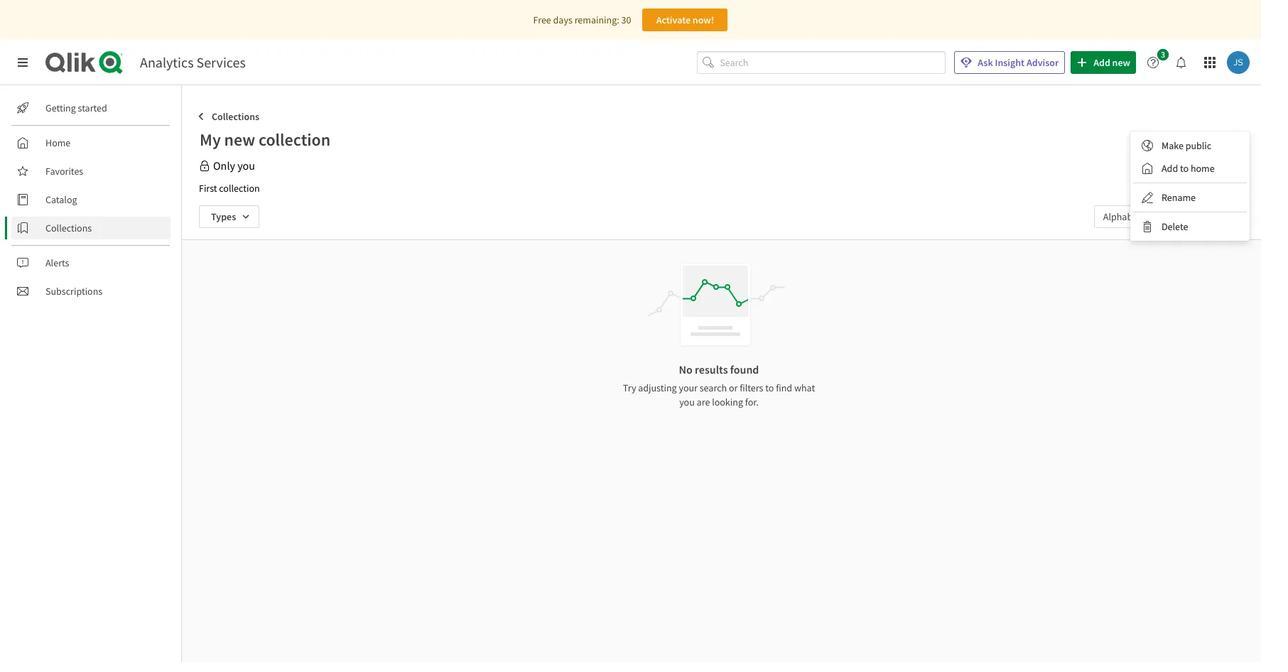 Task type: vqa. For each thing, say whether or not it's contained in the screenshot.
2nd the all from the bottom
no



Task type: locate. For each thing, give the bounding box(es) containing it.
1 vertical spatial collections link
[[11, 217, 171, 240]]

to inside add to home button
[[1180, 162, 1189, 175]]

0 horizontal spatial collections link
[[11, 217, 171, 240]]

collections
[[212, 110, 259, 123], [45, 222, 92, 235]]

are
[[697, 396, 710, 409]]

ask
[[978, 56, 993, 69]]

for.
[[745, 396, 759, 409]]

rename
[[1162, 191, 1196, 204]]

collection right new
[[259, 129, 331, 151]]

1 vertical spatial to
[[766, 382, 774, 394]]

public
[[1186, 139, 1212, 152]]

0 horizontal spatial to
[[766, 382, 774, 394]]

to inside 'no results found try adjusting your search or filters to find what you are looking for.'
[[766, 382, 774, 394]]

favorites link
[[11, 160, 171, 183]]

0 vertical spatial collections
[[212, 110, 259, 123]]

remaining:
[[575, 14, 620, 26]]

collections link up new
[[193, 105, 265, 128]]

collections down catalog
[[45, 222, 92, 235]]

search
[[700, 382, 727, 394]]

add to home
[[1162, 162, 1215, 175]]

0 vertical spatial to
[[1180, 162, 1189, 175]]

to right add
[[1180, 162, 1189, 175]]

collection down only you
[[219, 182, 260, 195]]

you down your
[[680, 396, 695, 409]]

analytics services
[[140, 53, 246, 71]]

find
[[776, 382, 793, 394]]

1 horizontal spatial collections link
[[193, 105, 265, 128]]

collections inside navigation pane element
[[45, 222, 92, 235]]

only you
[[213, 158, 255, 173]]

delete button
[[1134, 215, 1247, 238]]

alerts
[[45, 257, 69, 269]]

collections up new
[[212, 110, 259, 123]]

free days remaining: 30
[[533, 14, 631, 26]]

1 horizontal spatial you
[[680, 396, 695, 409]]

first
[[199, 182, 217, 195]]

you right only
[[237, 158, 255, 173]]

to
[[1180, 162, 1189, 175], [766, 382, 774, 394]]

collections link
[[193, 105, 265, 128], [11, 217, 171, 240]]

subscriptions link
[[11, 280, 171, 303]]

0 horizontal spatial collections
[[45, 222, 92, 235]]

1 horizontal spatial to
[[1180, 162, 1189, 175]]

free
[[533, 14, 551, 26]]

menu
[[1131, 131, 1250, 241]]

collection
[[259, 129, 331, 151], [219, 182, 260, 195]]

my new collection button
[[199, 128, 1210, 151], [199, 128, 1210, 151]]

try
[[623, 382, 636, 394]]

activate now!
[[656, 14, 714, 26]]

you
[[237, 158, 255, 173], [680, 396, 695, 409]]

0 vertical spatial you
[[237, 158, 255, 173]]

filters region
[[196, 203, 1242, 231]]

alerts link
[[11, 252, 171, 274]]

rename button
[[1134, 186, 1247, 209]]

30
[[622, 14, 631, 26]]

getting started
[[45, 102, 107, 114]]

close sidebar menu image
[[17, 57, 28, 68]]

add
[[1162, 162, 1178, 175]]

1 vertical spatial you
[[680, 396, 695, 409]]

make public button
[[1134, 134, 1247, 157]]

no
[[679, 362, 693, 377]]

delete
[[1162, 220, 1189, 233]]

1 vertical spatial collections
[[45, 222, 92, 235]]

collections link down catalog link
[[11, 217, 171, 240]]

your
[[679, 382, 698, 394]]

to left find
[[766, 382, 774, 394]]

0 vertical spatial collections link
[[193, 105, 265, 128]]

0 vertical spatial collection
[[259, 129, 331, 151]]

make
[[1162, 139, 1184, 152]]

navigation pane element
[[0, 91, 181, 308]]

searchbar element
[[697, 51, 946, 74]]

no results found try adjusting your search or filters to find what you are looking for.
[[623, 362, 815, 409]]

add to home button
[[1134, 157, 1247, 180]]

switch view group
[[1191, 205, 1239, 228]]

getting started link
[[11, 97, 171, 119]]



Task type: describe. For each thing, give the bounding box(es) containing it.
getting
[[45, 102, 76, 114]]

analytics
[[140, 53, 194, 71]]

insight
[[995, 56, 1025, 69]]

started
[[78, 102, 107, 114]]

results
[[695, 362, 728, 377]]

catalog link
[[11, 188, 171, 211]]

my
[[200, 129, 221, 151]]

now!
[[693, 14, 714, 26]]

ask insight advisor button
[[955, 51, 1065, 74]]

services
[[197, 53, 246, 71]]

first collection
[[199, 182, 260, 195]]

you inside 'no results found try adjusting your search or filters to find what you are looking for.'
[[680, 396, 695, 409]]

0 horizontal spatial you
[[237, 158, 255, 173]]

activate now! link
[[643, 9, 728, 31]]

home
[[1191, 162, 1215, 175]]

favorites
[[45, 165, 83, 178]]

only
[[213, 158, 235, 173]]

looking
[[712, 396, 743, 409]]

1 vertical spatial collection
[[219, 182, 260, 195]]

make public
[[1162, 139, 1212, 152]]

catalog
[[45, 193, 77, 206]]

days
[[553, 14, 573, 26]]

activate
[[656, 14, 691, 26]]

filters
[[740, 382, 764, 394]]

subscriptions
[[45, 285, 102, 298]]

menu containing make public
[[1131, 131, 1250, 241]]

1 horizontal spatial collections
[[212, 110, 259, 123]]

what
[[794, 382, 815, 394]]

new
[[224, 129, 255, 151]]

home link
[[11, 131, 171, 154]]

ask insight advisor
[[978, 56, 1059, 69]]

Search text field
[[720, 51, 946, 74]]

home
[[45, 136, 71, 149]]

alphabetical image
[[1094, 205, 1179, 228]]

adjusting
[[638, 382, 677, 394]]

found
[[730, 362, 759, 377]]

advisor
[[1027, 56, 1059, 69]]

or
[[729, 382, 738, 394]]

analytics services element
[[140, 53, 246, 71]]

my new collection
[[200, 129, 331, 151]]



